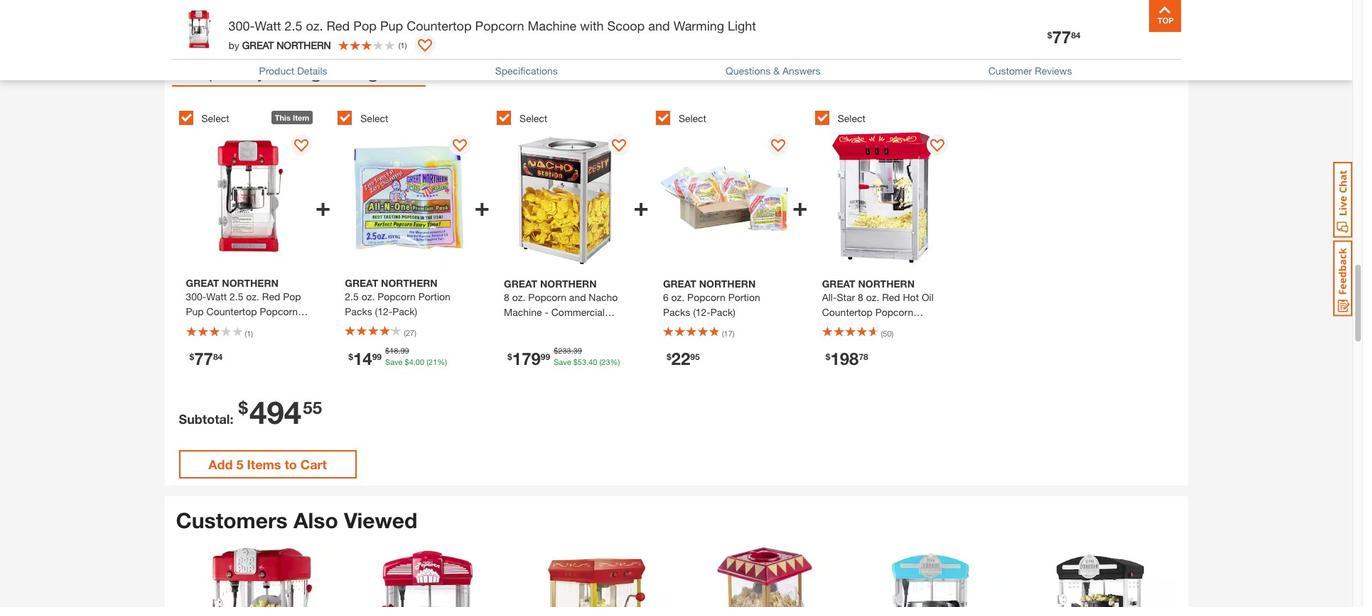 Task type: vqa. For each thing, say whether or not it's contained in the screenshot.
accessories
no



Task type: locate. For each thing, give the bounding box(es) containing it.
)
[[405, 40, 407, 49], [414, 329, 416, 338], [733, 329, 734, 339], [892, 329, 893, 339]]

99 right 18
[[400, 347, 409, 356]]

red inside great northern all-star 8 oz. red hot oil countertop popcorn machine
[[882, 291, 900, 303]]

warming
[[673, 18, 724, 33]]

$ inside 1 / 5 group
[[189, 352, 194, 363]]

1 horizontal spatial 77
[[1052, 27, 1071, 47]]

station
[[504, 336, 535, 348]]

84 up subtotal:
[[213, 352, 223, 363]]

1 (12- from the left
[[375, 306, 392, 318]]

1 pack) from the left
[[392, 306, 417, 318]]

great northern 8 oz. popcorn and nacho machine - commercial grade nacho warmer station $ 179 99 $ 233 . 39 save $ 53 . 40 ( 23 %)
[[504, 278, 620, 370]]

8 inside great northern 8 oz. popcorn and nacho machine - commercial grade nacho warmer station $ 179 99 $ 233 . 39 save $ 53 . 40 ( 23 %)
[[504, 291, 509, 303]]

77
[[1052, 27, 1071, 47], [194, 350, 213, 370]]

1 horizontal spatial red
[[882, 291, 900, 303]]

customers
[[176, 508, 288, 534]]

product details
[[259, 65, 327, 77]]

2 8 from the left
[[858, 291, 863, 303]]

1 display image from the left
[[294, 140, 308, 154]]

( 50 )
[[881, 329, 893, 339]]

popcorn inside great northern 2.5 oz. popcorn portion packs (12-pack)
[[377, 291, 416, 303]]

1 8 from the left
[[504, 291, 509, 303]]

1 horizontal spatial (12-
[[693, 306, 711, 318]]

2 + from the left
[[474, 191, 490, 222]]

northern up hot
[[858, 278, 915, 290]]

nacho down -
[[534, 321, 563, 333]]

great inside great northern all-star 8 oz. red hot oil countertop popcorn machine
[[822, 278, 855, 290]]

popcorn up "27" on the left bottom of the page
[[377, 291, 416, 303]]

77 up subtotal:
[[194, 350, 213, 370]]

(
[[398, 40, 400, 49], [404, 329, 406, 338], [722, 329, 724, 339], [881, 329, 883, 339], [426, 358, 429, 367], [599, 358, 601, 367]]

popcorn for great northern 6 oz. popcorn portion packs (12-pack)
[[687, 291, 725, 303]]

99 inside great northern 8 oz. popcorn and nacho machine - commercial grade nacho warmer station $ 179 99 $ 233 . 39 save $ 53 . 40 ( 23 %)
[[541, 352, 550, 363]]

save down 233
[[554, 358, 571, 367]]

$ down station
[[507, 352, 512, 363]]

3 select from the left
[[520, 112, 547, 125]]

hot
[[903, 291, 919, 303]]

1 horizontal spatial 99
[[400, 347, 409, 356]]

40
[[588, 358, 597, 367]]

portion up ( 17 )
[[728, 291, 760, 303]]

) inside 4 / 5 group
[[733, 329, 734, 339]]

machine up grade on the left of the page
[[504, 306, 542, 318]]

customer reviews button
[[988, 65, 1072, 77], [988, 65, 1072, 77]]

1 vertical spatial countertop
[[822, 306, 873, 318]]

$ left the 78
[[826, 352, 830, 363]]

countertop down star
[[822, 306, 873, 318]]

1 horizontal spatial portion
[[728, 291, 760, 303]]

(12- inside great northern 2.5 oz. popcorn portion packs (12-pack)
[[375, 306, 392, 318]]

1 packs from the left
[[345, 306, 372, 318]]

pack) inside great northern 2.5 oz. popcorn portion packs (12-pack)
[[392, 306, 417, 318]]

2 (12- from the left
[[693, 306, 711, 318]]

2 %) from the left
[[610, 358, 620, 367]]

( inside 5 / 5 group
[[881, 329, 883, 339]]

2 pack) from the left
[[710, 306, 735, 318]]

popcorn right 6
[[687, 291, 725, 303]]

0 horizontal spatial red
[[327, 18, 350, 33]]

$ down 39
[[573, 358, 578, 367]]

popcorn for great northern 2.5 oz. popcorn portion packs (12-pack)
[[377, 291, 416, 303]]

product
[[259, 65, 294, 77]]

84 up reviews
[[1071, 30, 1081, 40]]

oz. up grade on the left of the page
[[512, 291, 525, 303]]

packs inside great northern 6 oz. popcorn portion packs (12-pack)
[[663, 306, 690, 318]]

1 horizontal spatial 84
[[1071, 30, 1081, 40]]

0 horizontal spatial portion
[[418, 291, 450, 303]]

0 horizontal spatial 8
[[504, 291, 509, 303]]

(12- for 6
[[693, 306, 711, 318]]

$ left 39
[[554, 347, 558, 356]]

1 vertical spatial and
[[569, 291, 586, 303]]

2 packs from the left
[[663, 306, 690, 318]]

all-star 8 oz. red hot oil countertop popcorn machine image
[[815, 131, 951, 268]]

(12- inside great northern 6 oz. popcorn portion packs (12-pack)
[[693, 306, 711, 318]]

oz. inside great northern all-star 8 oz. red hot oil countertop popcorn machine
[[866, 291, 879, 303]]

3 / 5 group
[[497, 103, 649, 390]]

oz. up '14'
[[361, 291, 375, 303]]

specifications button
[[495, 65, 558, 77], [495, 65, 558, 77]]

display image for 6 oz. popcorn portion packs (12-pack)
[[771, 140, 785, 154]]

portion inside great northern 6 oz. popcorn portion packs (12-pack)
[[728, 291, 760, 303]]

select inside the 3 / 5 group
[[520, 112, 547, 125]]

+ inside the 3 / 5 group
[[633, 191, 649, 222]]

+
[[315, 191, 331, 222], [474, 191, 490, 222], [633, 191, 649, 222], [792, 191, 808, 222]]

2.5 up '14'
[[345, 291, 359, 303]]

pup
[[380, 18, 403, 33]]

popcorn up -
[[528, 291, 566, 303]]

northern up bought at the top of page
[[277, 39, 331, 51]]

and right scoop
[[648, 18, 670, 33]]

1 horizontal spatial %)
[[610, 358, 620, 367]]

1 horizontal spatial countertop
[[822, 306, 873, 318]]

nacho up commercial
[[589, 291, 618, 303]]

0 horizontal spatial (12-
[[375, 306, 392, 318]]

all-
[[822, 291, 837, 303]]

display image inside 1 / 5 group
[[294, 140, 308, 154]]

packs up '14'
[[345, 306, 372, 318]]

this
[[275, 113, 291, 123]]

display image inside 4 / 5 group
[[771, 140, 785, 154]]

machine inside great northern all-star 8 oz. red hot oil countertop popcorn machine
[[822, 321, 860, 333]]

product details button
[[259, 65, 327, 77], [259, 65, 327, 77]]

great for great northern all-star 8 oz. red hot oil countertop popcorn machine
[[822, 278, 855, 290]]

2.5 for watt
[[285, 18, 302, 33]]

%)
[[437, 358, 447, 367], [610, 358, 620, 367]]

great for great northern 6 oz. popcorn portion packs (12-pack)
[[663, 278, 696, 290]]

0 horizontal spatial 84
[[213, 352, 223, 363]]

+ inside 4 / 5 group
[[792, 191, 808, 222]]

red left pop
[[327, 18, 350, 33]]

countertop inside great northern all-star 8 oz. red hot oil countertop popcorn machine
[[822, 306, 873, 318]]

6 oz. red countertop air popcorn popper maker image
[[685, 546, 841, 608]]

8
[[504, 291, 509, 303], [858, 291, 863, 303]]

1 + from the left
[[315, 191, 331, 222]]

$ up reviews
[[1047, 30, 1052, 40]]

packs
[[345, 306, 372, 318], [663, 306, 690, 318]]

0 vertical spatial red
[[327, 18, 350, 33]]

$ right '14'
[[385, 347, 390, 356]]

select inside 4 / 5 group
[[679, 112, 706, 125]]

reviews
[[1035, 65, 1072, 77]]

subtotal:
[[179, 412, 233, 427]]

$ left 00 on the bottom left of page
[[405, 358, 409, 367]]

popcorn inside great northern 8 oz. popcorn and nacho machine - commercial grade nacho warmer station $ 179 99 $ 233 . 39 save $ 53 . 40 ( 23 %)
[[528, 291, 566, 303]]

oz. right 6
[[671, 291, 685, 303]]

specifications
[[495, 65, 558, 77]]

77 inside 1 / 5 group
[[194, 350, 213, 370]]

494
[[249, 394, 302, 431]]

oz. inside great northern 2.5 oz. popcorn portion packs (12-pack)
[[361, 291, 375, 303]]

1 horizontal spatial nacho
[[589, 291, 618, 303]]

+ for 8 oz. popcorn and nacho machine - commercial grade nacho warmer station
[[633, 191, 649, 222]]

) inside the 2 / 5 group
[[414, 329, 416, 338]]

17
[[724, 329, 733, 339]]

1 / 5 group
[[179, 103, 331, 390]]

northern inside great northern all-star 8 oz. red hot oil countertop popcorn machine
[[858, 278, 915, 290]]

1 vertical spatial nacho
[[534, 321, 563, 333]]

$ 22 95
[[667, 350, 700, 370]]

$ 77 84 up reviews
[[1047, 27, 1081, 47]]

display image inside the 3 / 5 group
[[612, 140, 626, 154]]

0 vertical spatial 2.5
[[285, 18, 302, 33]]

4 select from the left
[[679, 112, 706, 125]]

watt
[[255, 18, 281, 33]]

0 vertical spatial and
[[648, 18, 670, 33]]

oil
[[922, 291, 934, 303]]

1 vertical spatial 84
[[213, 352, 223, 363]]

2 select from the left
[[361, 112, 388, 125]]

1 horizontal spatial 2.5
[[345, 291, 359, 303]]

2 horizontal spatial 99
[[541, 352, 550, 363]]

1 vertical spatial $ 77 84
[[189, 350, 223, 370]]

machine left "with"
[[528, 18, 577, 33]]

countertop up display image
[[407, 18, 472, 33]]

(12- up 18
[[375, 306, 392, 318]]

%) right 40
[[610, 358, 620, 367]]

$ 77 84 up subtotal:
[[189, 350, 223, 370]]

machine down star
[[822, 321, 860, 333]]

5 select from the left
[[838, 112, 865, 125]]

display image inside 5 / 5 group
[[930, 140, 944, 154]]

red left hot
[[882, 291, 900, 303]]

oz. right star
[[866, 291, 879, 303]]

northern for great northern all-star 8 oz. red hot oil countertop popcorn machine
[[858, 278, 915, 290]]

84 inside 1 / 5 group
[[213, 352, 223, 363]]

77 up reviews
[[1052, 27, 1071, 47]]

0 horizontal spatial save
[[385, 358, 403, 367]]

great inside great northern 2.5 oz. popcorn portion packs (12-pack)
[[345, 278, 378, 290]]

scoop
[[607, 18, 645, 33]]

frequently
[[172, 57, 267, 82]]

popcorn inside great northern all-star 8 oz. red hot oil countertop popcorn machine
[[875, 306, 913, 318]]

portion inside great northern 2.5 oz. popcorn portion packs (12-pack)
[[418, 291, 450, 303]]

23
[[601, 358, 610, 367]]

1 horizontal spatial 8
[[858, 291, 863, 303]]

northern up "27" on the left bottom of the page
[[381, 278, 438, 290]]

pack) inside great northern 6 oz. popcorn portion packs (12-pack)
[[710, 306, 735, 318]]

+ inside the 2 / 5 group
[[474, 191, 490, 222]]

packs inside great northern 2.5 oz. popcorn portion packs (12-pack)
[[345, 306, 372, 318]]

display image inside the 2 / 5 group
[[453, 140, 467, 154]]

1 vertical spatial machine
[[504, 306, 542, 318]]

northern for great northern 2.5 oz. popcorn portion packs (12-pack)
[[381, 278, 438, 290]]

1 vertical spatial 77
[[194, 350, 213, 370]]

northern inside great northern 6 oz. popcorn portion packs (12-pack)
[[699, 278, 756, 290]]

select inside the 2 / 5 group
[[361, 112, 388, 125]]

0 vertical spatial nacho
[[589, 291, 618, 303]]

oz. up by great northern
[[306, 18, 323, 33]]

pack) for 2.5 oz. popcorn portion packs (12-pack)
[[392, 306, 417, 318]]

display image for all-star 8 oz. red hot oil countertop popcorn machine
[[930, 140, 944, 154]]

popcorn for great northern 8 oz. popcorn and nacho machine - commercial grade nacho warmer station $ 179 99 $ 233 . 39 save $ 53 . 40 ( 23 %)
[[528, 291, 566, 303]]

99 left 233
[[541, 352, 550, 363]]

$ 198 78
[[826, 350, 868, 370]]

portion up 21
[[418, 291, 450, 303]]

8 right star
[[858, 291, 863, 303]]

( inside 4 / 5 group
[[722, 329, 724, 339]]

78
[[859, 352, 868, 363]]

machine
[[528, 18, 577, 33], [504, 306, 542, 318], [822, 321, 860, 333]]

1 save from the left
[[385, 358, 403, 367]]

great for great northern 2.5 oz. popcorn portion packs (12-pack)
[[345, 278, 378, 290]]

0 horizontal spatial $ 77 84
[[189, 350, 223, 370]]

1 vertical spatial 2.5
[[345, 291, 359, 303]]

1 horizontal spatial $ 77 84
[[1047, 27, 1081, 47]]

$ left 494
[[238, 398, 248, 418]]

$ inside subtotal: $ 494 55
[[238, 398, 248, 418]]

great inside great northern 8 oz. popcorn and nacho machine - commercial grade nacho warmer station $ 179 99 $ 233 . 39 save $ 53 . 40 ( 23 %)
[[504, 278, 537, 290]]

packs down 6
[[663, 306, 690, 318]]

nacho
[[589, 291, 618, 303], [534, 321, 563, 333]]

great
[[242, 39, 274, 51], [345, 278, 378, 290], [504, 278, 537, 290], [663, 278, 696, 290], [822, 278, 855, 290]]

99
[[400, 347, 409, 356], [372, 352, 382, 363], [541, 352, 550, 363]]

4 + from the left
[[792, 191, 808, 222]]

select inside 5 / 5 group
[[838, 112, 865, 125]]

select
[[201, 112, 229, 125], [361, 112, 388, 125], [520, 112, 547, 125], [679, 112, 706, 125], [838, 112, 865, 125]]

$ up subtotal:
[[189, 352, 194, 363]]

0 vertical spatial countertop
[[407, 18, 472, 33]]

4 / 5 group
[[656, 103, 808, 390]]

subtotal: $ 494 55
[[179, 394, 322, 431]]

0 horizontal spatial countertop
[[407, 18, 472, 33]]

2 display image from the left
[[453, 140, 467, 154]]

viewed
[[344, 508, 417, 534]]

) inside 5 / 5 group
[[892, 329, 893, 339]]

300-watt 2.5 oz. red pop pup countertop popcorn machine with scoop and warming light
[[228, 18, 756, 33]]

packs for 2.5
[[345, 306, 372, 318]]

1 portion from the left
[[418, 291, 450, 303]]

northern up 17
[[699, 278, 756, 290]]

0 vertical spatial 77
[[1052, 27, 1071, 47]]

2.5 up by great northern
[[285, 18, 302, 33]]

pack) for 6 oz. popcorn portion packs (12-pack)
[[710, 306, 735, 318]]

product image image
[[175, 7, 221, 53]]

northern for great northern 8 oz. popcorn and nacho machine - commercial grade nacho warmer station $ 179 99 $ 233 . 39 save $ 53 . 40 ( 23 %)
[[540, 278, 597, 290]]

popcorn inside great northern 6 oz. popcorn portion packs (12-pack)
[[687, 291, 725, 303]]

add 5 items to cart button
[[179, 451, 356, 479]]

oz.
[[306, 18, 323, 33], [361, 291, 375, 303], [512, 291, 525, 303], [671, 291, 685, 303], [866, 291, 879, 303]]

0 horizontal spatial 2.5
[[285, 18, 302, 33]]

save down 18
[[385, 358, 403, 367]]

2.5 inside great northern 2.5 oz. popcorn portion packs (12-pack)
[[345, 291, 359, 303]]

red
[[327, 18, 350, 33], [882, 291, 900, 303]]

4 display image from the left
[[771, 140, 785, 154]]

1 vertical spatial red
[[882, 291, 900, 303]]

$ left 95
[[667, 352, 671, 363]]

popcorn
[[475, 18, 524, 33], [377, 291, 416, 303], [528, 291, 566, 303], [687, 291, 725, 303], [875, 306, 913, 318]]

northern inside great northern 8 oz. popcorn and nacho machine - commercial grade nacho warmer station $ 179 99 $ 233 . 39 save $ 53 . 40 ( 23 %)
[[540, 278, 597, 290]]

great for great northern 8 oz. popcorn and nacho machine - commercial grade nacho warmer station $ 179 99 $ 233 . 39 save $ 53 . 40 ( 23 %)
[[504, 278, 537, 290]]

2 save from the left
[[554, 358, 571, 367]]

display image
[[294, 140, 308, 154], [453, 140, 467, 154], [612, 140, 626, 154], [771, 140, 785, 154], [930, 140, 944, 154]]

northern up commercial
[[540, 278, 597, 290]]

oz. inside great northern 8 oz. popcorn and nacho machine - commercial grade nacho warmer station $ 179 99 $ 233 . 39 save $ 53 . 40 ( 23 %)
[[512, 291, 525, 303]]

.
[[398, 347, 400, 356], [571, 347, 573, 356], [413, 358, 416, 367], [586, 358, 588, 367]]

save inside the $ 14 99 $ 18 . 99 save $ 4 . 00 ( 21 %)
[[385, 358, 403, 367]]

(12- up 95
[[693, 306, 711, 318]]

0 horizontal spatial pack)
[[392, 306, 417, 318]]

$ 14 99 $ 18 . 99 save $ 4 . 00 ( 21 %)
[[348, 347, 447, 370]]

questions & answers button
[[726, 65, 820, 77], [726, 65, 820, 77]]

star
[[837, 291, 855, 303]]

1 horizontal spatial save
[[554, 358, 571, 367]]

) for great northern 2.5 oz. popcorn portion packs (12-pack)
[[414, 329, 416, 338]]

0 horizontal spatial and
[[569, 291, 586, 303]]

northern
[[277, 39, 331, 51], [381, 278, 438, 290], [540, 278, 597, 290], [699, 278, 756, 290], [858, 278, 915, 290]]

oz. for great northern 2.5 oz. popcorn portion packs (12-pack)
[[361, 291, 375, 303]]

popcorn up specifications
[[475, 18, 524, 33]]

top button
[[1149, 0, 1181, 32]]

3 + from the left
[[633, 191, 649, 222]]

%) right 00 on the bottom left of page
[[437, 358, 447, 367]]

5 / 5 group
[[815, 103, 967, 390]]

(12-
[[375, 306, 392, 318], [693, 306, 711, 318]]

pack)
[[392, 306, 417, 318], [710, 306, 735, 318]]

8 up grade on the left of the page
[[504, 291, 509, 303]]

details
[[297, 65, 327, 77]]

8 oz. popcorn and nacho machine - commercial grade nacho warmer station image
[[497, 131, 633, 268]]

cart
[[300, 457, 327, 473]]

popcorn down hot
[[875, 306, 913, 318]]

0 horizontal spatial 77
[[194, 350, 213, 370]]

pack) up ( 17 )
[[710, 306, 735, 318]]

1 horizontal spatial pack)
[[710, 306, 735, 318]]

27
[[406, 329, 414, 338]]

5 display image from the left
[[930, 140, 944, 154]]

and inside great northern 8 oz. popcorn and nacho machine - commercial grade nacho warmer station $ 179 99 $ 233 . 39 save $ 53 . 40 ( 23 %)
[[569, 291, 586, 303]]

0 horizontal spatial %)
[[437, 358, 447, 367]]

2.5 oz. popcorn portion packs (12-pack) image
[[338, 131, 474, 268]]

items
[[247, 457, 281, 473]]

( 27 )
[[404, 329, 416, 338]]

0 horizontal spatial 99
[[372, 352, 382, 363]]

portion for 2.5 oz. popcorn portion packs (12-pack)
[[418, 291, 450, 303]]

oz. for great northern 8 oz. popcorn and nacho machine - commercial grade nacho warmer station $ 179 99 $ 233 . 39 save $ 53 . 40 ( 23 %)
[[512, 291, 525, 303]]

oz. inside great northern 6 oz. popcorn portion packs (12-pack)
[[671, 291, 685, 303]]

2 vertical spatial machine
[[822, 321, 860, 333]]

portion
[[418, 291, 450, 303], [728, 291, 760, 303]]

8 inside great northern all-star 8 oz. red hot oil countertop popcorn machine
[[858, 291, 863, 303]]

99 left 18
[[372, 352, 382, 363]]

2 portion from the left
[[728, 291, 760, 303]]

great inside great northern 6 oz. popcorn portion packs (12-pack)
[[663, 278, 696, 290]]

1 horizontal spatial packs
[[663, 306, 690, 318]]

84
[[1071, 30, 1081, 40], [213, 352, 223, 363]]

and up commercial
[[569, 291, 586, 303]]

northern inside great northern 2.5 oz. popcorn portion packs (12-pack)
[[381, 278, 438, 290]]

2 / 5 group
[[338, 103, 490, 390]]

1 select from the left
[[201, 112, 229, 125]]

select for 6 oz. popcorn portion packs (12-pack)
[[679, 112, 706, 125]]

0 horizontal spatial packs
[[345, 306, 372, 318]]

pack) up "27" on the left bottom of the page
[[392, 306, 417, 318]]

$ 77 84
[[1047, 27, 1081, 47], [189, 350, 223, 370]]

$
[[1047, 30, 1052, 40], [385, 347, 390, 356], [554, 347, 558, 356], [189, 352, 194, 363], [348, 352, 353, 363], [507, 352, 512, 363], [667, 352, 671, 363], [826, 352, 830, 363], [405, 358, 409, 367], [573, 358, 578, 367], [238, 398, 248, 418]]

3 display image from the left
[[612, 140, 626, 154]]

packs for 6
[[663, 306, 690, 318]]

1 %) from the left
[[437, 358, 447, 367]]



Task type: describe. For each thing, give the bounding box(es) containing it.
( 1 )
[[398, 40, 407, 49]]

great northern 6 oz. popcorn portion packs (12-pack)
[[663, 278, 760, 318]]

4
[[409, 358, 413, 367]]

warmer
[[566, 321, 601, 333]]

21
[[429, 358, 437, 367]]

live chat image
[[1333, 162, 1352, 238]]

0 horizontal spatial nacho
[[534, 321, 563, 333]]

14
[[353, 350, 372, 370]]

6
[[663, 291, 669, 303]]

22
[[671, 350, 690, 370]]

together
[[346, 57, 426, 82]]

frequently bought together
[[172, 57, 426, 82]]

customers also viewed
[[176, 508, 417, 534]]

) for great northern all-star 8 oz. red hot oil countertop popcorn machine
[[892, 329, 893, 339]]

2.5 oz. red pop pup popcorn machine with (24-pack) of of all in 1-popcorn kernel packets, scoop, and bags - 1.5 gal. image
[[182, 546, 338, 608]]

display image for 2.5 oz. popcorn portion packs (12-pack)
[[453, 140, 467, 154]]

( for 1
[[398, 40, 400, 49]]

select for 8 oz. popcorn and nacho machine - commercial grade nacho warmer station
[[520, 112, 547, 125]]

display image
[[418, 39, 432, 53]]

50
[[883, 329, 892, 339]]

&
[[773, 65, 780, 77]]

select for 2.5 oz. popcorn portion packs (12-pack)
[[361, 112, 388, 125]]

300-
[[228, 18, 255, 33]]

4 oz. black big bambino old-fashioned popcorn machine with kettle, measuring cups, scoop, and serving cups image
[[1020, 546, 1176, 608]]

machine inside great northern 8 oz. popcorn and nacho machine - commercial grade nacho warmer station $ 179 99 $ 233 . 39 save $ 53 . 40 ( 23 %)
[[504, 306, 542, 318]]

with
[[580, 18, 604, 33]]

( for 50
[[881, 329, 883, 339]]

55
[[303, 398, 322, 418]]

) for great northern 6 oz. popcorn portion packs (12-pack)
[[733, 329, 734, 339]]

by great northern
[[228, 39, 331, 51]]

0 vertical spatial $ 77 84
[[1047, 27, 1081, 47]]

18
[[390, 347, 398, 356]]

4-quart red hot oil movie theater style popcorn popper machine with nonstick kettle includes measuring cup and scoop image
[[349, 546, 506, 608]]

also
[[294, 508, 338, 534]]

-
[[545, 306, 549, 318]]

add
[[208, 457, 233, 473]]

( for 27
[[404, 329, 406, 338]]

179
[[512, 350, 541, 370]]

233
[[558, 347, 571, 356]]

$ inside the $ 198 78
[[826, 352, 830, 363]]

( for 17
[[722, 329, 724, 339]]

grade
[[504, 321, 531, 333]]

questions & answers
[[726, 65, 820, 77]]

00
[[416, 358, 424, 367]]

this item
[[275, 113, 309, 123]]

4 oz. blue big bambino popcorn machine with 12 all-in-one popcorn packs image
[[852, 546, 1009, 608]]

great northern 2.5 oz. popcorn portion packs (12-pack)
[[345, 278, 450, 318]]

%) inside great northern 8 oz. popcorn and nacho machine - commercial grade nacho warmer station $ 179 99 $ 233 . 39 save $ 53 . 40 ( 23 %)
[[610, 358, 620, 367]]

add 5 items to cart
[[208, 457, 327, 473]]

vintage 2.5-ounce kettle popcorn machine image
[[517, 546, 673, 608]]

oz. for great northern 6 oz. popcorn portion packs (12-pack)
[[671, 291, 685, 303]]

53
[[578, 358, 586, 367]]

pop
[[353, 18, 377, 33]]

by
[[228, 39, 239, 51]]

great northern all-star 8 oz. red hot oil countertop popcorn machine
[[822, 278, 934, 333]]

commercial
[[551, 306, 605, 318]]

%) inside the $ 14 99 $ 18 . 99 save $ 4 . 00 ( 21 %)
[[437, 358, 447, 367]]

+ for 2.5 oz. popcorn portion packs (12-pack)
[[474, 191, 490, 222]]

oz. for 300-watt 2.5 oz. red pop pup countertop popcorn machine with scoop and warming light
[[306, 18, 323, 33]]

1
[[400, 40, 405, 49]]

5
[[236, 457, 243, 473]]

( inside great northern 8 oz. popcorn and nacho machine - commercial grade nacho warmer station $ 179 99 $ 233 . 39 save $ 53 . 40 ( 23 %)
[[599, 358, 601, 367]]

save inside great northern 8 oz. popcorn and nacho machine - commercial grade nacho warmer station $ 179 99 $ 233 . 39 save $ 53 . 40 ( 23 %)
[[554, 358, 571, 367]]

0 vertical spatial machine
[[528, 18, 577, 33]]

customer
[[988, 65, 1032, 77]]

6 oz. popcorn portion packs (12-pack) image
[[656, 131, 792, 268]]

+ inside 1 / 5 group
[[315, 191, 331, 222]]

+ for 6 oz. popcorn portion packs (12-pack)
[[792, 191, 808, 222]]

bought
[[273, 57, 340, 82]]

2.5 for northern
[[345, 291, 359, 303]]

(12- for 2.5
[[375, 306, 392, 318]]

customer reviews
[[988, 65, 1072, 77]]

( inside the $ 14 99 $ 18 . 99 save $ 4 . 00 ( 21 %)
[[426, 358, 429, 367]]

to
[[285, 457, 297, 473]]

portion for 6 oz. popcorn portion packs (12-pack)
[[728, 291, 760, 303]]

95
[[690, 352, 700, 363]]

questions
[[726, 65, 771, 77]]

northern for great northern 6 oz. popcorn portion packs (12-pack)
[[699, 278, 756, 290]]

$ inside $ 22 95
[[667, 352, 671, 363]]

0 vertical spatial 84
[[1071, 30, 1081, 40]]

( 17 )
[[722, 329, 734, 339]]

198
[[830, 350, 859, 370]]

$ 77 84 inside 1 / 5 group
[[189, 350, 223, 370]]

feedback link image
[[1333, 240, 1352, 317]]

$ left 18
[[348, 352, 353, 363]]

select for all-star 8 oz. red hot oil countertop popcorn machine
[[838, 112, 865, 125]]

39
[[573, 347, 582, 356]]

display image for 8 oz. popcorn and nacho machine - commercial grade nacho warmer station
[[612, 140, 626, 154]]

answers
[[782, 65, 820, 77]]

select inside 1 / 5 group
[[201, 112, 229, 125]]

item
[[293, 113, 309, 123]]

1 horizontal spatial and
[[648, 18, 670, 33]]

light
[[728, 18, 756, 33]]



